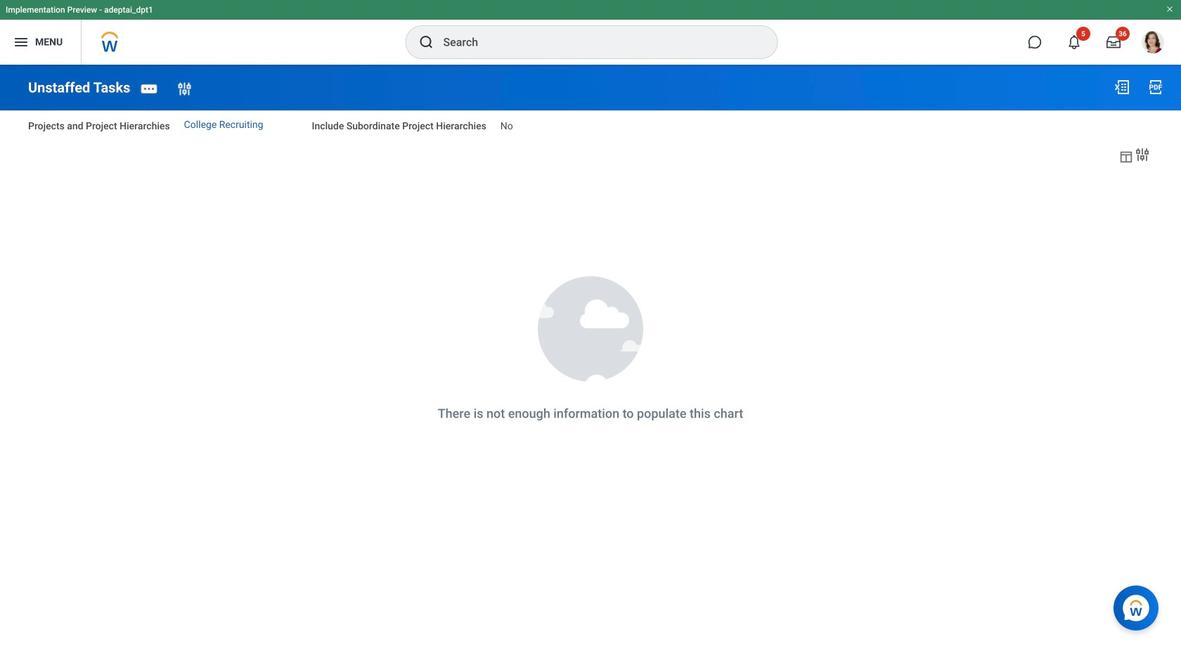 Task type: locate. For each thing, give the bounding box(es) containing it.
banner
[[0, 0, 1182, 65]]

main content
[[0, 65, 1182, 552]]

view printable version (pdf) image
[[1148, 79, 1165, 96]]

unstaffed tasks - table image
[[1119, 149, 1135, 165]]

search image
[[418, 34, 435, 51]]



Task type: vqa. For each thing, say whether or not it's contained in the screenshot.
To corresponding to To reassign a step, you must enter a reason in the Reassignment Reason field.
no



Task type: describe. For each thing, give the bounding box(es) containing it.
configure and view chart data image
[[1135, 146, 1152, 163]]

justify image
[[13, 34, 30, 51]]

close environment banner image
[[1166, 5, 1175, 13]]

export to excel image
[[1114, 79, 1131, 96]]

Search Workday  search field
[[444, 27, 749, 58]]

change selection image
[[176, 81, 193, 98]]

inbox large image
[[1107, 35, 1121, 49]]

profile logan mcneil image
[[1142, 31, 1165, 56]]

notifications large image
[[1068, 35, 1082, 49]]



